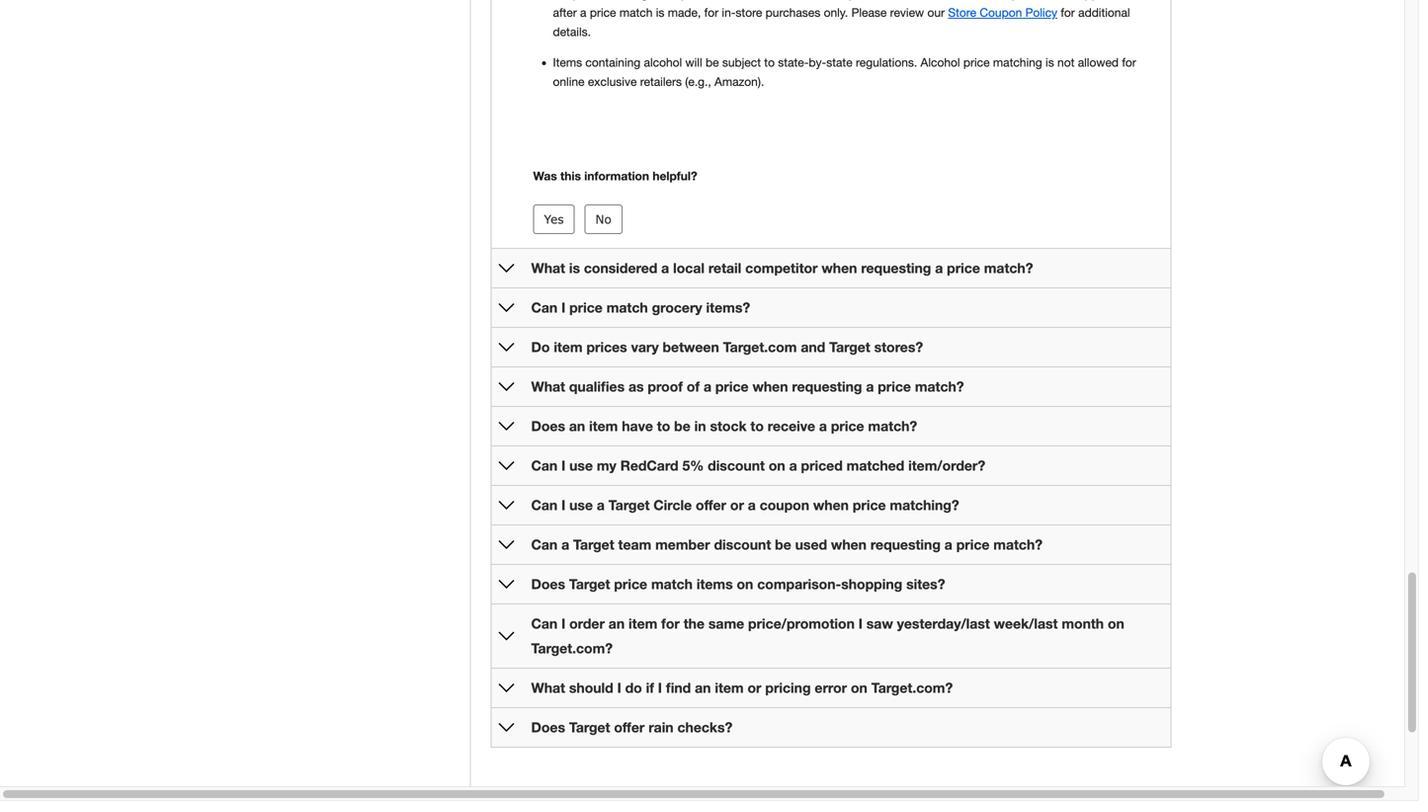 Task type: locate. For each thing, give the bounding box(es) containing it.
circle arrow e image
[[499, 418, 514, 434], [499, 458, 514, 474], [499, 497, 514, 513], [499, 537, 514, 553], [499, 576, 514, 592], [499, 628, 514, 644], [499, 680, 514, 696], [499, 720, 514, 736]]

1 does from the top
[[531, 418, 565, 434]]

use left my on the left of page
[[569, 457, 593, 474]]

is inside items containing alcohol will be subject to state-by-state regulations. alcohol price matching is not allowed for online exclusive retailers (e.g., amazon).
[[1046, 55, 1054, 69]]

or down can i use my redcard 5% discount on a priced matched item/order? link
[[730, 497, 744, 513]]

items?
[[706, 299, 750, 316]]

1 circle arrow e image from the top
[[499, 418, 514, 434]]

0 vertical spatial target.com?
[[531, 640, 613, 656]]

same
[[708, 615, 744, 632]]

4 circle arrow e image from the top
[[499, 379, 514, 395]]

0 vertical spatial match
[[606, 299, 648, 316]]

for left the
[[661, 615, 680, 632]]

circle
[[654, 497, 692, 513]]

store coupon policy
[[948, 6, 1057, 19]]

does
[[531, 418, 565, 434], [531, 576, 565, 592], [531, 719, 565, 736]]

2 circle arrow e image from the top
[[499, 458, 514, 474]]

match
[[606, 299, 648, 316], [651, 576, 693, 592]]

for
[[1061, 6, 1075, 19], [1122, 55, 1136, 69], [661, 615, 680, 632]]

2 what from the top
[[531, 378, 565, 395]]

1 what from the top
[[531, 260, 565, 276]]

0 horizontal spatial for
[[661, 615, 680, 632]]

requesting down the matching?
[[870, 536, 941, 553]]

1 use from the top
[[569, 457, 593, 474]]

matching?
[[890, 497, 959, 513]]

0 horizontal spatial target.com?
[[531, 640, 613, 656]]

is left 'considered'
[[569, 260, 580, 276]]

or left pricing
[[748, 680, 761, 696]]

2 horizontal spatial for
[[1122, 55, 1136, 69]]

an inside can i order an item for the same price/promotion i saw yesterday/last week/last month on target.com?
[[609, 615, 625, 632]]

5 circle arrow e image from the top
[[499, 576, 514, 592]]

use
[[569, 457, 593, 474], [569, 497, 593, 513]]

to right "stock" on the right of page
[[751, 418, 764, 434]]

can for can a target team member discount be used when requesting a price match?
[[531, 536, 558, 553]]

on right 'error'
[[851, 680, 868, 696]]

find
[[666, 680, 691, 696]]

pricing
[[765, 680, 811, 696]]

be
[[706, 55, 719, 69], [674, 418, 691, 434], [775, 536, 791, 553]]

0 horizontal spatial offer
[[614, 719, 645, 736]]

for right policy
[[1061, 6, 1075, 19]]

1 vertical spatial discount
[[714, 536, 771, 553]]

item left the
[[629, 615, 657, 632]]

1 horizontal spatial match
[[651, 576, 693, 592]]

prices
[[586, 339, 627, 355]]

5%
[[682, 457, 704, 474]]

for right the allowed
[[1122, 55, 1136, 69]]

8 circle arrow e image from the top
[[499, 720, 514, 736]]

2 vertical spatial for
[[661, 615, 680, 632]]

4 can from the top
[[531, 536, 558, 553]]

target.com? down yesterday/last
[[871, 680, 953, 696]]

an
[[569, 418, 585, 434], [609, 615, 625, 632], [695, 680, 711, 696]]

containing
[[585, 55, 641, 69]]

for additional details.
[[553, 6, 1130, 38]]

2 vertical spatial does
[[531, 719, 565, 736]]

store
[[948, 6, 976, 19]]

what left should
[[531, 680, 565, 696]]

discount
[[708, 457, 765, 474], [714, 536, 771, 553]]

item inside can i order an item for the same price/promotion i saw yesterday/last week/last month on target.com?
[[629, 615, 657, 632]]

for inside for additional details.
[[1061, 6, 1075, 19]]

requesting for price
[[792, 378, 862, 395]]

helpful?
[[653, 169, 697, 183]]

do
[[531, 339, 550, 355]]

discount down "stock" on the right of page
[[708, 457, 765, 474]]

can i use my redcard 5% discount on a priced matched item/order?
[[531, 457, 985, 474]]

be left in
[[674, 418, 691, 434]]

requesting down and
[[792, 378, 862, 395]]

0 vertical spatial does
[[531, 418, 565, 434]]

target
[[829, 339, 870, 355], [609, 497, 650, 513], [573, 536, 614, 553], [569, 576, 610, 592], [569, 719, 610, 736]]

on inside can i order an item for the same price/promotion i saw yesterday/last week/last month on target.com?
[[1108, 615, 1124, 632]]

circle arrow e image for does target price match items on comparison-shopping sites?
[[499, 576, 514, 592]]

do item prices vary between target.com and target stores?
[[531, 339, 923, 355]]

an right the order
[[609, 615, 625, 632]]

match down 'considered'
[[606, 299, 648, 316]]

1 vertical spatial use
[[569, 497, 593, 513]]

be right will
[[706, 55, 719, 69]]

match?
[[984, 260, 1033, 276], [915, 378, 964, 395], [868, 418, 917, 434], [993, 536, 1043, 553]]

when right competitor
[[822, 260, 857, 276]]

match down member
[[651, 576, 693, 592]]

1 horizontal spatial to
[[751, 418, 764, 434]]

0 vertical spatial for
[[1061, 6, 1075, 19]]

does for does an item have to be in stock to receive a price match?
[[531, 418, 565, 434]]

items
[[553, 55, 582, 69]]

when
[[822, 260, 857, 276], [753, 378, 788, 395], [813, 497, 849, 513], [831, 536, 867, 553]]

is left not
[[1046, 55, 1054, 69]]

matching
[[993, 55, 1042, 69]]

what left 'considered'
[[531, 260, 565, 276]]

0 horizontal spatial is
[[569, 260, 580, 276]]

my
[[597, 457, 617, 474]]

can inside can i order an item for the same price/promotion i saw yesterday/last week/last month on target.com?
[[531, 615, 558, 632]]

considered
[[584, 260, 657, 276]]

7 circle arrow e image from the top
[[499, 680, 514, 696]]

requesting up stores?
[[861, 260, 931, 276]]

an down qualifies
[[569, 418, 585, 434]]

2 can from the top
[[531, 457, 558, 474]]

this
[[560, 169, 581, 183]]

to
[[764, 55, 775, 69], [657, 418, 670, 434], [751, 418, 764, 434]]

circle arrow e image
[[499, 260, 514, 276], [499, 300, 514, 316], [499, 339, 514, 355], [499, 379, 514, 395]]

5 can from the top
[[531, 615, 558, 632]]

does an item have to be in stock to receive a price match? link
[[531, 418, 917, 434]]

circle arrow e image for do item prices vary between target.com and target stores?
[[499, 339, 514, 355]]

1 vertical spatial an
[[609, 615, 625, 632]]

policy
[[1025, 6, 1057, 19]]

2 does from the top
[[531, 576, 565, 592]]

6 circle arrow e image from the top
[[499, 628, 514, 644]]

shopping
[[841, 576, 902, 592]]

qualifies
[[569, 378, 625, 395]]

2 horizontal spatial to
[[764, 55, 775, 69]]

offer right circle
[[696, 497, 726, 513]]

be left used
[[775, 536, 791, 553]]

1 horizontal spatial offer
[[696, 497, 726, 513]]

1 horizontal spatial an
[[609, 615, 625, 632]]

does target offer rain checks? link
[[531, 719, 733, 736]]

1 vertical spatial be
[[674, 418, 691, 434]]

1 vertical spatial requesting
[[792, 378, 862, 395]]

what down do
[[531, 378, 565, 395]]

and
[[801, 339, 825, 355]]

1 can from the top
[[531, 299, 558, 316]]

3 circle arrow e image from the top
[[499, 339, 514, 355]]

does target price match items on comparison-shopping sites?
[[531, 576, 945, 592]]

item/order?
[[908, 457, 985, 474]]

2 horizontal spatial an
[[695, 680, 711, 696]]

offer left rain
[[614, 719, 645, 736]]

target.com? inside can i order an item for the same price/promotion i saw yesterday/last week/last month on target.com?
[[531, 640, 613, 656]]

can i use a target circle offer or a coupon when price matching? link
[[531, 497, 959, 513]]

0 vertical spatial offer
[[696, 497, 726, 513]]

yesterday/last
[[897, 615, 990, 632]]

price/promotion
[[748, 615, 855, 632]]

when down priced on the right bottom of page
[[813, 497, 849, 513]]

3 does from the top
[[531, 719, 565, 736]]

2 vertical spatial be
[[775, 536, 791, 553]]

price
[[963, 55, 990, 69], [947, 260, 980, 276], [569, 299, 603, 316], [715, 378, 749, 395], [878, 378, 911, 395], [831, 418, 864, 434], [853, 497, 886, 513], [956, 536, 990, 553], [614, 576, 647, 592]]

circle arrow e image for what qualifies as proof of a price when requesting a price match?
[[499, 379, 514, 395]]

circle arrow e image for can i use a target circle offer or a coupon when price matching?
[[499, 497, 514, 513]]

a
[[661, 260, 669, 276], [935, 260, 943, 276], [704, 378, 712, 395], [866, 378, 874, 395], [819, 418, 827, 434], [789, 457, 797, 474], [597, 497, 605, 513], [748, 497, 756, 513], [561, 536, 569, 553], [945, 536, 953, 553]]

target down should
[[569, 719, 610, 736]]

can i price match grocery items? link
[[531, 299, 750, 316]]

use for a
[[569, 497, 593, 513]]

target up the order
[[569, 576, 610, 592]]

2 use from the top
[[569, 497, 593, 513]]

items
[[697, 576, 733, 592]]

requesting
[[861, 260, 931, 276], [792, 378, 862, 395], [870, 536, 941, 553]]

discount down can i use a target circle offer or a coupon when price matching? link
[[714, 536, 771, 553]]

0 vertical spatial is
[[1046, 55, 1054, 69]]

stock
[[710, 418, 747, 434]]

0 vertical spatial requesting
[[861, 260, 931, 276]]

when right used
[[831, 536, 867, 553]]

3 what from the top
[[531, 680, 565, 696]]

0 horizontal spatial match
[[606, 299, 648, 316]]

on right 'month'
[[1108, 615, 1124, 632]]

can for can i use my redcard 5% discount on a priced matched item/order?
[[531, 457, 558, 474]]

1 vertical spatial does
[[531, 576, 565, 592]]

requesting for competitor
[[861, 260, 931, 276]]

1 vertical spatial or
[[748, 680, 761, 696]]

0 vertical spatial use
[[569, 457, 593, 474]]

online
[[553, 74, 585, 88]]

0 vertical spatial be
[[706, 55, 719, 69]]

an right find
[[695, 680, 711, 696]]

circle arrow e image for does target offer rain checks?
[[499, 720, 514, 736]]

1 horizontal spatial target.com?
[[871, 680, 953, 696]]

or
[[730, 497, 744, 513], [748, 680, 761, 696]]

1 vertical spatial match
[[651, 576, 693, 592]]

None submit
[[533, 204, 575, 234], [585, 204, 622, 234], [533, 204, 575, 234], [585, 204, 622, 234]]

2 vertical spatial what
[[531, 680, 565, 696]]

1 vertical spatial what
[[531, 378, 565, 395]]

for inside can i order an item for the same price/promotion i saw yesterday/last week/last month on target.com?
[[661, 615, 680, 632]]

2 circle arrow e image from the top
[[499, 300, 514, 316]]

match for items
[[651, 576, 693, 592]]

1 horizontal spatial be
[[706, 55, 719, 69]]

1 circle arrow e image from the top
[[499, 260, 514, 276]]

have
[[622, 418, 653, 434]]

is
[[1046, 55, 1054, 69], [569, 260, 580, 276]]

to left state-
[[764, 55, 775, 69]]

price inside items containing alcohol will be subject to state-by-state regulations. alcohol price matching is not allowed for online exclusive retailers (e.g., amazon).
[[963, 55, 990, 69]]

2 horizontal spatial be
[[775, 536, 791, 553]]

1 horizontal spatial for
[[1061, 6, 1075, 19]]

on
[[769, 457, 785, 474], [737, 576, 753, 592], [1108, 615, 1124, 632], [851, 680, 868, 696]]

0 vertical spatial what
[[531, 260, 565, 276]]

local
[[673, 260, 705, 276]]

1 vertical spatial for
[[1122, 55, 1136, 69]]

target.com? down the order
[[531, 640, 613, 656]]

comparison-
[[757, 576, 841, 592]]

was
[[533, 169, 557, 183]]

item
[[554, 339, 583, 355], [589, 418, 618, 434], [629, 615, 657, 632], [715, 680, 744, 696]]

to right have at the bottom left of page
[[657, 418, 670, 434]]

priced
[[801, 457, 843, 474]]

use left circle
[[569, 497, 593, 513]]

1 horizontal spatial is
[[1046, 55, 1054, 69]]

3 circle arrow e image from the top
[[499, 497, 514, 513]]

3 can from the top
[[531, 497, 558, 513]]

0 horizontal spatial an
[[569, 418, 585, 434]]

what
[[531, 260, 565, 276], [531, 378, 565, 395], [531, 680, 565, 696]]

0 vertical spatial or
[[730, 497, 744, 513]]

will
[[685, 55, 702, 69]]

1 vertical spatial offer
[[614, 719, 645, 736]]

can i use a target circle offer or a coupon when price matching?
[[531, 497, 959, 513]]

does an item have to be in stock to receive a price match?
[[531, 418, 917, 434]]

what should i do if i find an item or pricing error on target.com? link
[[531, 680, 953, 696]]

can
[[531, 299, 558, 316], [531, 457, 558, 474], [531, 497, 558, 513], [531, 536, 558, 553], [531, 615, 558, 632]]

can i price match grocery items?
[[531, 299, 750, 316]]

state
[[826, 55, 853, 69]]

4 circle arrow e image from the top
[[499, 537, 514, 553]]



Task type: describe. For each thing, give the bounding box(es) containing it.
use for my
[[569, 457, 593, 474]]

item right do
[[554, 339, 583, 355]]

retail
[[708, 260, 741, 276]]

receive
[[768, 418, 815, 434]]

exclusive
[[588, 74, 637, 88]]

what is considered a local retail competitor when requesting a price match? link
[[531, 260, 1033, 276]]

was this information helpful?
[[533, 169, 697, 183]]

circle arrow e image for can i order an item for the same price/promotion i saw yesterday/last week/last month on target.com?
[[499, 628, 514, 644]]

do item prices vary between target.com and target stores? link
[[531, 339, 923, 355]]

circle arrow e image for does an item have to be in stock to receive a price match?
[[499, 418, 514, 434]]

1 vertical spatial target.com?
[[871, 680, 953, 696]]

0 vertical spatial discount
[[708, 457, 765, 474]]

circle arrow e image for can i price match grocery items?
[[499, 300, 514, 316]]

circle arrow e image for what is considered a local retail competitor when requesting a price match?
[[499, 260, 514, 276]]

item left have at the bottom left of page
[[589, 418, 618, 434]]

circle arrow e image for can i use my redcard 5% discount on a priced matched item/order?
[[499, 458, 514, 474]]

vary
[[631, 339, 659, 355]]

what qualifies as proof of a price when requesting a price match?
[[531, 378, 964, 395]]

saw
[[866, 615, 893, 632]]

0 horizontal spatial be
[[674, 418, 691, 434]]

can a target team member discount be used when requesting a price match? link
[[531, 536, 1043, 553]]

for inside items containing alcohol will be subject to state-by-state regulations. alcohol price matching is not allowed for online exclusive retailers (e.g., amazon).
[[1122, 55, 1136, 69]]

of
[[687, 378, 700, 395]]

on up coupon
[[769, 457, 785, 474]]

to inside items containing alcohol will be subject to state-by-state regulations. alcohol price matching is not allowed for online exclusive retailers (e.g., amazon).
[[764, 55, 775, 69]]

should
[[569, 680, 613, 696]]

can for can i order an item for the same price/promotion i saw yesterday/last week/last month on target.com?
[[531, 615, 558, 632]]

member
[[655, 536, 710, 553]]

when down the target.com
[[753, 378, 788, 395]]

state-
[[778, 55, 809, 69]]

rain
[[648, 719, 674, 736]]

0 horizontal spatial or
[[730, 497, 744, 513]]

month
[[1062, 615, 1104, 632]]

be inside items containing alcohol will be subject to state-by-state regulations. alcohol price matching is not allowed for online exclusive retailers (e.g., amazon).
[[706, 55, 719, 69]]

circle arrow e image for what should i do if i find an item or pricing error on target.com?
[[499, 680, 514, 696]]

coupon
[[980, 6, 1022, 19]]

if
[[646, 680, 654, 696]]

item up "checks?"
[[715, 680, 744, 696]]

what for what qualifies as proof of a price when requesting a price match?
[[531, 378, 565, 395]]

1 vertical spatial is
[[569, 260, 580, 276]]

stores?
[[874, 339, 923, 355]]

circle arrow e image for can a target team member discount be used when requesting a price match?
[[499, 537, 514, 553]]

does for does target price match items on comparison-shopping sites?
[[531, 576, 565, 592]]

what qualifies as proof of a price when requesting a price match? link
[[531, 378, 964, 395]]

can i order an item for the same price/promotion i saw yesterday/last week/last month on target.com? link
[[531, 615, 1124, 656]]

can i use my redcard 5% discount on a priced matched item/order? link
[[531, 457, 985, 474]]

2 vertical spatial an
[[695, 680, 711, 696]]

on right items
[[737, 576, 753, 592]]

order
[[569, 615, 605, 632]]

target.com
[[723, 339, 797, 355]]

checks?
[[677, 719, 733, 736]]

not
[[1057, 55, 1075, 69]]

0 horizontal spatial to
[[657, 418, 670, 434]]

competitor
[[745, 260, 818, 276]]

does target price match items on comparison-shopping sites? link
[[531, 576, 945, 592]]

target right and
[[829, 339, 870, 355]]

used
[[795, 536, 827, 553]]

matched
[[847, 457, 904, 474]]

0 vertical spatial an
[[569, 418, 585, 434]]

store coupon policy link
[[948, 6, 1057, 19]]

week/last
[[994, 615, 1058, 632]]

proof
[[648, 378, 683, 395]]

sites?
[[906, 576, 945, 592]]

redcard
[[620, 457, 679, 474]]

allowed
[[1078, 55, 1119, 69]]

(e.g.,
[[685, 74, 711, 88]]

subject
[[722, 55, 761, 69]]

information
[[584, 169, 649, 183]]

error
[[815, 680, 847, 696]]

amazon).
[[715, 74, 764, 88]]

alcohol
[[644, 55, 682, 69]]

can for can i use a target circle offer or a coupon when price matching?
[[531, 497, 558, 513]]

as
[[629, 378, 644, 395]]

the
[[684, 615, 705, 632]]

can i order an item for the same price/promotion i saw yesterday/last week/last month on target.com?
[[531, 615, 1124, 656]]

what for what should i do if i find an item or pricing error on target.com?
[[531, 680, 565, 696]]

target left team at left
[[573, 536, 614, 553]]

does for does target offer rain checks?
[[531, 719, 565, 736]]

what for what is considered a local retail competitor when requesting a price match?
[[531, 260, 565, 276]]

between
[[663, 339, 719, 355]]

grocery
[[652, 299, 702, 316]]

match for grocery
[[606, 299, 648, 316]]

1 horizontal spatial or
[[748, 680, 761, 696]]

do
[[625, 680, 642, 696]]

does target offer rain checks?
[[531, 719, 733, 736]]

2 vertical spatial requesting
[[870, 536, 941, 553]]

regulations.
[[856, 55, 917, 69]]

can for can i price match grocery items?
[[531, 299, 558, 316]]

retailers
[[640, 74, 682, 88]]

what should i do if i find an item or pricing error on target.com?
[[531, 680, 953, 696]]

in
[[694, 418, 706, 434]]

additional
[[1078, 6, 1130, 19]]

by-
[[809, 55, 826, 69]]

items containing alcohol will be subject to state-by-state regulations. alcohol price matching is not allowed for online exclusive retailers (e.g., amazon).
[[553, 55, 1136, 88]]

coupon
[[760, 497, 809, 513]]

team
[[618, 536, 651, 553]]

details.
[[553, 25, 591, 38]]

target up team at left
[[609, 497, 650, 513]]

alcohol
[[921, 55, 960, 69]]

what is considered a local retail competitor when requesting a price match?
[[531, 260, 1033, 276]]



Task type: vqa. For each thing, say whether or not it's contained in the screenshot.
"Make" at the bottom of page
no



